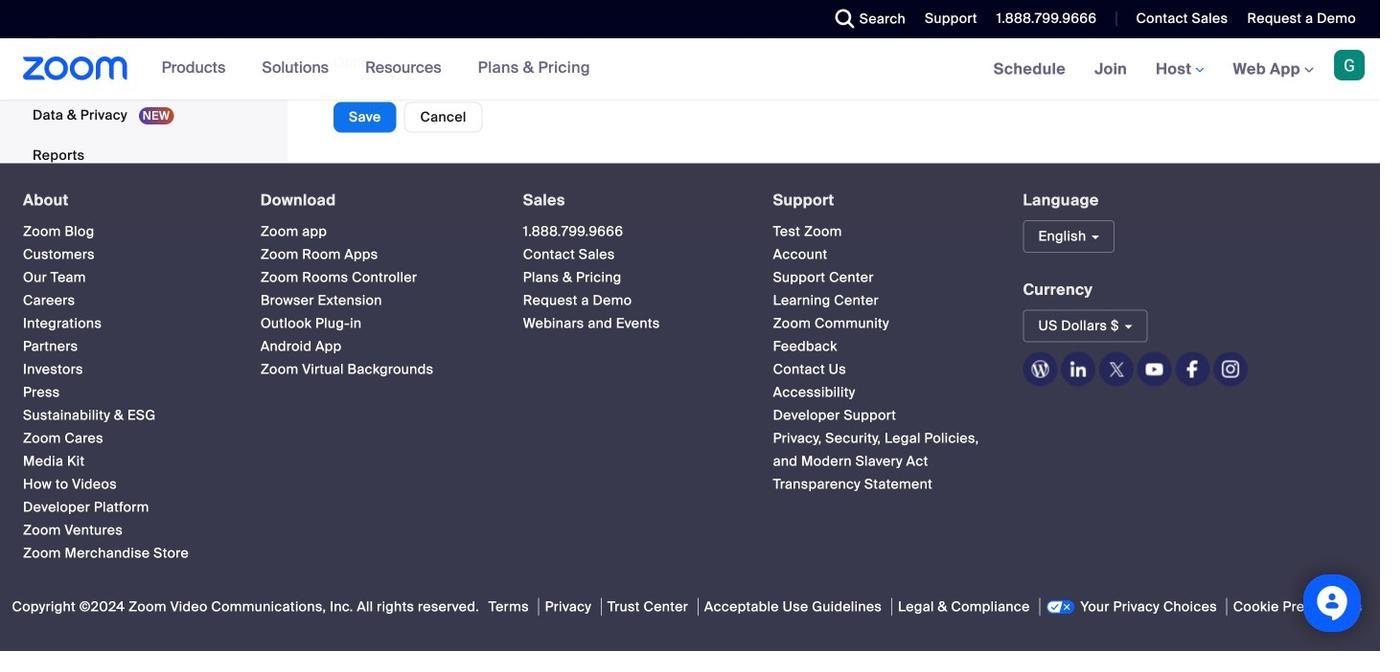 Task type: vqa. For each thing, say whether or not it's contained in the screenshot.
first heading from the right
yes



Task type: locate. For each thing, give the bounding box(es) containing it.
3 heading from the left
[[523, 192, 739, 209]]

4 heading from the left
[[773, 192, 989, 209]]

meetings navigation
[[980, 38, 1381, 101]]

heading
[[23, 192, 226, 209], [261, 192, 489, 209], [523, 192, 739, 209], [773, 192, 989, 209]]

profile picture image
[[1335, 50, 1365, 81]]

1 heading from the left
[[23, 192, 226, 209]]

banner
[[0, 38, 1381, 101]]

personal menu menu
[[0, 0, 282, 177]]



Task type: describe. For each thing, give the bounding box(es) containing it.
2 heading from the left
[[261, 192, 489, 209]]

zoom logo image
[[23, 57, 128, 81]]

product information navigation
[[147, 38, 605, 100]]



